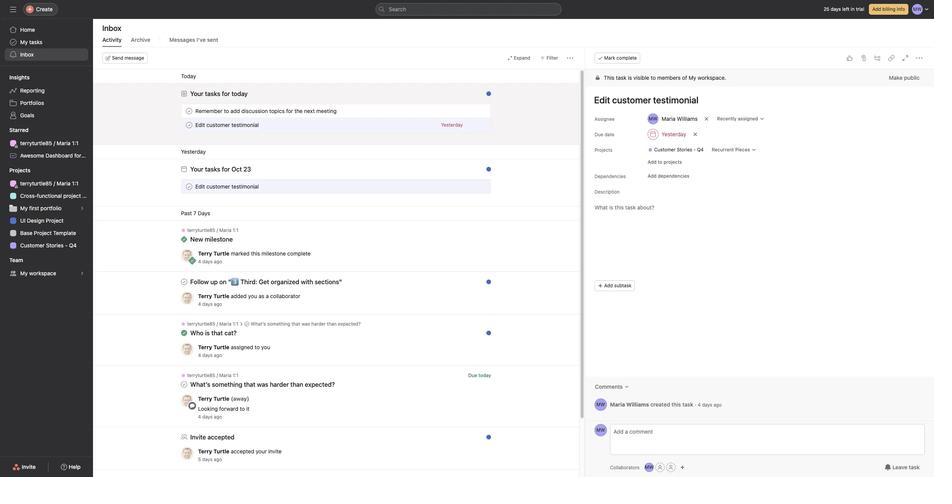 Task type: locate. For each thing, give the bounding box(es) containing it.
this
[[604, 74, 615, 81]]

base project template link
[[5, 227, 88, 240]]

add
[[873, 6, 881, 12], [648, 159, 657, 165], [648, 173, 657, 179], [604, 283, 613, 289]]

yesterday down maria williams dropdown button
[[662, 131, 686, 138]]

- inside projects element
[[65, 242, 68, 249]]

4 terry from the top
[[198, 396, 212, 402]]

1 vertical spatial 0 likes. click to like this task image
[[468, 122, 474, 128]]

0 horizontal spatial is
[[205, 330, 210, 337]]

0 horizontal spatial customer stories - q4
[[20, 242, 77, 249]]

0 vertical spatial -
[[694, 147, 696, 153]]

what's
[[251, 321, 266, 327], [190, 381, 210, 388]]

1 vertical spatial customer stories - q4
[[20, 242, 77, 249]]

completed image
[[185, 106, 194, 116], [185, 182, 194, 191]]

q4 inside projects element
[[69, 242, 77, 249]]

terryturtle85 up new milestone
[[187, 228, 215, 233]]

leave task button
[[880, 461, 925, 475]]

stories
[[677, 147, 692, 153], [46, 242, 64, 249]]

0 horizontal spatial -
[[65, 242, 68, 249]]

0 horizontal spatial complete
[[287, 250, 311, 257]]

tt for added you as a collaborator
[[184, 295, 190, 301]]

5 turtle from the top
[[214, 449, 229, 455]]

0 vertical spatial your
[[190, 90, 203, 97]]

- down template
[[65, 242, 68, 249]]

visible
[[634, 74, 649, 81]]

0 vertical spatial task
[[616, 74, 627, 81]]

hide sidebar image
[[10, 6, 16, 12]]

customer stories - q4 link
[[645, 146, 707, 154], [5, 240, 88, 252]]

ago right 5
[[214, 457, 222, 463]]

3 tt button from the top
[[181, 343, 193, 356]]

add subtask
[[604, 283, 632, 289]]

0 vertical spatial due
[[595, 132, 603, 138]]

for for your tasks for oct 23
[[222, 166, 230, 173]]

/ up 'cross-functional project plan' on the top
[[54, 180, 55, 187]]

0 vertical spatial customer
[[206, 122, 230, 128]]

williams up clear due date icon
[[677, 116, 698, 122]]

2 vertical spatial project
[[34, 230, 52, 236]]

0 vertical spatial this
[[251, 250, 260, 257]]

inbox up activity
[[102, 24, 121, 33]]

functional
[[37, 193, 62, 199]]

williams inside dropdown button
[[677, 116, 698, 122]]

to left projects
[[658, 159, 663, 165]]

0 vertical spatial edit customer testimonial
[[195, 122, 259, 128]]

my inside "link"
[[20, 205, 28, 212]]

remove assignee image
[[704, 117, 709, 121]]

terry turtle link up looking
[[198, 396, 229, 402]]

0 vertical spatial projects
[[595, 147, 613, 153]]

you up "what's something that was harder than expected?"
[[261, 344, 270, 351]]

something up (away)
[[212, 381, 242, 388]]

1 vertical spatial inbox
[[20, 51, 34, 58]]

0 vertical spatial complete
[[617, 55, 637, 61]]

"3️⃣
[[228, 279, 239, 286]]

task
[[616, 74, 627, 81], [683, 401, 693, 408], [909, 464, 920, 471]]

/ inside projects element
[[54, 180, 55, 187]]

terryturtle85 / maria 1:1 inside projects element
[[20, 180, 78, 187]]

turtle for terryturtle85
[[214, 250, 229, 257]]

main content
[[585, 69, 934, 421]]

terry down who
[[198, 344, 212, 351]]

tasks for your tasks for oct 23
[[205, 166, 220, 173]]

awesome
[[20, 152, 44, 159]]

terry turtle link
[[198, 250, 229, 257], [198, 293, 229, 300], [198, 344, 229, 351], [198, 396, 229, 402], [198, 449, 229, 455]]

1 vertical spatial you
[[261, 344, 270, 351]]

1 vertical spatial completed checkbox
[[185, 120, 194, 130]]

a
[[266, 293, 269, 300]]

0 vertical spatial stories
[[677, 147, 692, 153]]

2 turtle from the top
[[214, 293, 229, 300]]

your for your tasks for oct 23
[[190, 166, 203, 173]]

my for my tasks
[[20, 39, 28, 45]]

you left as
[[248, 293, 257, 300]]

for inside "link"
[[74, 152, 81, 159]]

4 inside terry turtle marked this milestone complete 4 days ago
[[198, 259, 201, 265]]

harder
[[311, 321, 326, 327], [270, 381, 289, 388]]

discussion
[[241, 108, 268, 114]]

terryturtle85 up "cross-"
[[20, 180, 52, 187]]

0 likes. click to like this task image left "attachments: add a file to this task, edit customer testimonial" icon
[[847, 55, 853, 61]]

your
[[256, 449, 267, 455]]

complete inside terry turtle marked this milestone complete 4 days ago
[[287, 250, 311, 257]]

mw
[[597, 402, 605, 408], [597, 428, 605, 433], [645, 465, 654, 471]]

2 terry turtle link from the top
[[198, 293, 229, 300]]

edit customer testimonial dialog
[[585, 47, 934, 478]]

invite button
[[7, 461, 41, 474]]

3 terry turtle link from the top
[[198, 344, 229, 351]]

for
[[222, 90, 230, 97], [286, 108, 293, 114], [74, 152, 81, 159], [222, 166, 230, 173]]

0 vertical spatial today
[[232, 90, 248, 97]]

due today
[[468, 373, 491, 379]]

trial
[[856, 6, 864, 12]]

main content containing this task is visible to members of my workspace.
[[585, 69, 934, 421]]

that down collaborator
[[292, 321, 300, 327]]

0 horizontal spatial task
[[616, 74, 627, 81]]

terry inside terry turtle (away) looking forward to it 4 days ago
[[198, 396, 212, 402]]

4 tt from the top
[[184, 398, 190, 404]]

3 turtle from the top
[[214, 344, 229, 351]]

edit
[[195, 122, 205, 128], [195, 183, 205, 190]]

1 vertical spatial harder
[[270, 381, 289, 388]]

1 horizontal spatial harder
[[311, 321, 326, 327]]

what's up looking
[[190, 381, 210, 388]]

terryturtle85 up awesome
[[20, 140, 52, 147]]

this right marked
[[251, 250, 260, 257]]

is
[[628, 74, 632, 81], [205, 330, 210, 337]]

today right add to bookmarks image
[[479, 373, 491, 379]]

customer down remember on the left top of page
[[206, 122, 230, 128]]

turtle inside terry turtle (away) looking forward to it 4 days ago
[[214, 396, 229, 402]]

0 horizontal spatial projects
[[9, 167, 30, 174]]

4
[[198, 259, 201, 265], [198, 302, 201, 307], [198, 353, 201, 359], [698, 402, 701, 408], [198, 414, 201, 420]]

project down ui design project
[[34, 230, 52, 236]]

1 your from the top
[[190, 90, 203, 97]]

1 horizontal spatial complete
[[617, 55, 637, 61]]

1 horizontal spatial that
[[292, 321, 300, 327]]

yesterday button
[[644, 128, 690, 141]]

2 edit customer testimonial from the top
[[195, 183, 259, 190]]

1 vertical spatial due
[[468, 373, 477, 379]]

0 likes. click to like this task image
[[847, 55, 853, 61], [468, 122, 474, 128]]

add down add to projects button
[[648, 173, 657, 179]]

complete inside button
[[617, 55, 637, 61]]

1 completed checkbox from the top
[[185, 106, 194, 116]]

my down home
[[20, 39, 28, 45]]

edit customer testimonial down your tasks for oct 23 link
[[195, 183, 259, 190]]

home
[[20, 26, 35, 33]]

days down who is that cat?
[[202, 353, 213, 359]]

task inside button
[[909, 464, 920, 471]]

attachments: add a file to this task, edit customer testimonial image
[[861, 55, 867, 61]]

ago down up
[[214, 302, 222, 307]]

terryturtle85 / maria 1:1 link inside starred element
[[5, 137, 88, 150]]

task right "leave"
[[909, 464, 920, 471]]

terry turtle link down invite accepted
[[198, 449, 229, 455]]

1 turtle from the top
[[214, 250, 229, 257]]

3 terry from the top
[[198, 344, 212, 351]]

0 horizontal spatial this
[[251, 250, 260, 257]]

ago inside maria williams created this task · 4 days ago
[[714, 402, 722, 408]]

testimonial down 23
[[232, 183, 259, 190]]

0 vertical spatial project
[[95, 152, 113, 159]]

q4 down template
[[69, 242, 77, 249]]

5 terry turtle link from the top
[[198, 449, 229, 455]]

more actions for this task image
[[916, 55, 923, 61]]

4 turtle from the top
[[214, 396, 229, 402]]

terry
[[198, 250, 212, 257], [198, 293, 212, 300], [198, 344, 212, 351], [198, 396, 212, 402], [198, 449, 212, 455]]

maria up awesome dashboard for new project
[[57, 140, 70, 147]]

add for add to projects
[[648, 159, 657, 165]]

base
[[20, 230, 32, 236]]

4 right ·
[[698, 402, 701, 408]]

mw button
[[595, 399, 607, 411], [595, 424, 607, 437], [645, 463, 654, 473]]

turtle down "that cat?" on the left bottom of page
[[214, 344, 229, 351]]

messages i've sent
[[169, 36, 218, 43]]

1 horizontal spatial something
[[267, 321, 290, 327]]

1 vertical spatial stories
[[46, 242, 64, 249]]

something down collaborator
[[267, 321, 290, 327]]

4 inside 'terry turtle added you as a collaborator 4 days ago'
[[198, 302, 201, 307]]

terry turtle link for invite accepted
[[198, 449, 229, 455]]

terry inside terry turtle marked this milestone complete 4 days ago
[[198, 250, 212, 257]]

due left date
[[595, 132, 603, 138]]

terryturtle85 / maria 1:1 link up the dashboard
[[5, 137, 88, 150]]

collaborator
[[270, 293, 300, 300]]

5 tt button from the top
[[181, 448, 193, 460]]

1 horizontal spatial due
[[595, 132, 603, 138]]

my left first
[[20, 205, 28, 212]]

Completed checkbox
[[185, 106, 194, 116], [185, 120, 194, 130], [185, 182, 194, 191]]

today
[[181, 73, 196, 79]]

this inside terry turtle marked this milestone complete 4 days ago
[[251, 250, 260, 257]]

3 tt from the top
[[184, 347, 190, 352]]

customer stories - q4 down base project template link
[[20, 242, 77, 249]]

0 vertical spatial customer stories - q4 link
[[645, 146, 707, 154]]

1 terryturtle85 / maria 1:1 link from the top
[[5, 137, 88, 150]]

1 horizontal spatial projects
[[595, 147, 613, 153]]

0 vertical spatial something
[[267, 321, 290, 327]]

0 vertical spatial you
[[248, 293, 257, 300]]

terry inside 'terry turtle added you as a collaborator 4 days ago'
[[198, 293, 212, 300]]

terry turtle link for follow up on "3️⃣ third: get organized with sections"
[[198, 293, 229, 300]]

0 vertical spatial mw
[[597, 402, 605, 408]]

days right 5
[[202, 457, 213, 463]]

terry up looking
[[198, 396, 212, 402]]

0 vertical spatial williams
[[677, 116, 698, 122]]

- down clear due date icon
[[694, 147, 696, 153]]

turtle for follow
[[214, 293, 229, 300]]

customer for 2nd completed option
[[206, 122, 230, 128]]

your tasks for oct 23
[[190, 166, 251, 173]]

archive notification image
[[483, 281, 489, 287]]

0 vertical spatial edit
[[195, 122, 205, 128]]

turtle down new milestone
[[214, 250, 229, 257]]

get
[[259, 279, 269, 286]]

tt button down who
[[181, 343, 193, 356]]

1 horizontal spatial you
[[261, 344, 270, 351]]

edit right completed icon
[[195, 122, 205, 128]]

1 horizontal spatial inbox
[[102, 24, 121, 33]]

is left 'visible'
[[628, 74, 632, 81]]

what's for what's something that was harder than expected?
[[190, 381, 210, 388]]

25
[[824, 6, 830, 12]]

0 horizontal spatial customer
[[20, 242, 45, 249]]

1 horizontal spatial what's
[[251, 321, 266, 327]]

/ up the dashboard
[[54, 140, 55, 147]]

project inside "link"
[[95, 152, 113, 159]]

terry for due
[[198, 396, 212, 402]]

23
[[244, 166, 251, 173]]

turtle inside 'terry turtle added you as a collaborator 4 days ago'
[[214, 293, 229, 300]]

1 horizontal spatial -
[[694, 147, 696, 153]]

2 horizontal spatial task
[[909, 464, 920, 471]]

1 vertical spatial your
[[190, 166, 203, 173]]

4 inside maria williams created this task · 4 days ago
[[698, 402, 701, 408]]

1 customer from the top
[[206, 122, 230, 128]]

0 vertical spatial tasks
[[29, 39, 42, 45]]

tt button left 5
[[181, 448, 193, 460]]

my down team
[[20, 270, 28, 277]]

1 horizontal spatial assigned
[[738, 116, 758, 122]]

was for than expected?
[[257, 381, 268, 388]]

add for add subtask
[[604, 283, 613, 289]]

1 archive notification image from the top
[[483, 93, 489, 99]]

1 edit from the top
[[195, 122, 205, 128]]

search list box
[[376, 3, 562, 16]]

completed checkbox for your tasks for oct 23
[[185, 182, 194, 191]]

2 vertical spatial mw
[[645, 465, 654, 471]]

1 horizontal spatial today
[[479, 373, 491, 379]]

for left the 'new'
[[74, 152, 81, 159]]

turtle inside terry turtle marked this milestone complete 4 days ago
[[214, 250, 229, 257]]

terryturtle85 / maria 1:1 link
[[5, 137, 88, 150], [5, 178, 88, 190]]

my right of
[[689, 74, 696, 81]]

terry turtle assigned to you 4 days ago
[[198, 344, 270, 359]]

who
[[190, 330, 204, 337]]

terryturtle85 / maria 1:1
[[20, 140, 78, 147], [20, 180, 78, 187], [187, 228, 238, 233], [187, 321, 238, 327], [187, 373, 238, 379]]

tt button left looking
[[181, 395, 193, 407]]

1 vertical spatial completed image
[[185, 182, 194, 191]]

projects inside main content
[[595, 147, 613, 153]]

recently assigned button
[[714, 114, 768, 124]]

task for leave
[[909, 464, 920, 471]]

0 vertical spatial was
[[302, 321, 310, 327]]

billing
[[883, 6, 896, 12]]

that for than
[[292, 321, 300, 327]]

i've
[[197, 36, 206, 43]]

meeting
[[316, 108, 337, 114]]

topics
[[269, 108, 285, 114]]

my inside teams element
[[20, 270, 28, 277]]

0 vertical spatial that
[[292, 321, 300, 327]]

turtle down on
[[214, 293, 229, 300]]

customer down base
[[20, 242, 45, 249]]

0 horizontal spatial yesterday
[[181, 148, 206, 155]]

1 horizontal spatial williams
[[677, 116, 698, 122]]

tasks down home
[[29, 39, 42, 45]]

your
[[190, 90, 203, 97], [190, 166, 203, 173]]

0 horizontal spatial due
[[468, 373, 477, 379]]

q4 down clear due date icon
[[697, 147, 704, 153]]

your tasks for oct 23 link
[[190, 166, 251, 173]]

goals link
[[5, 109, 88, 122]]

my for my workspace
[[20, 270, 28, 277]]

created
[[651, 401, 670, 408]]

terryturtle85 / maria 1:1 inside starred element
[[20, 140, 78, 147]]

25 days left in trial
[[824, 6, 864, 12]]

left
[[842, 6, 850, 12]]

this inside edit customer testimonial dialog
[[672, 401, 681, 408]]

completed image for your tasks for oct 23
[[185, 182, 194, 191]]

subtask
[[614, 283, 632, 289]]

2 customer from the top
[[206, 183, 230, 190]]

2 archive notification image from the top
[[483, 168, 489, 174]]

1 terry from the top
[[198, 250, 212, 257]]

0 vertical spatial customer
[[654, 147, 676, 153]]

0 horizontal spatial you
[[248, 293, 257, 300]]

0 vertical spatial harder
[[311, 321, 326, 327]]

portfolios
[[20, 100, 44, 106]]

2 terry from the top
[[198, 293, 212, 300]]

maria up new milestone
[[219, 228, 231, 233]]

1 vertical spatial was
[[257, 381, 268, 388]]

ago
[[214, 259, 222, 265], [214, 302, 222, 307], [214, 353, 222, 359], [714, 402, 722, 408], [214, 414, 222, 420], [214, 457, 222, 463]]

add inside 'button'
[[648, 173, 657, 179]]

expand
[[514, 55, 530, 61]]

5 terry from the top
[[198, 449, 212, 455]]

assigned inside popup button
[[738, 116, 758, 122]]

1 horizontal spatial was
[[302, 321, 310, 327]]

1:1 up project
[[72, 180, 78, 187]]

to up "what's something that was harder than expected?"
[[255, 344, 260, 351]]

accepted
[[231, 449, 254, 455]]

days down looking
[[202, 414, 213, 420]]

my inside global element
[[20, 39, 28, 45]]

0 horizontal spatial that
[[244, 381, 255, 388]]

invite
[[22, 464, 36, 471]]

1 terry turtle link from the top
[[198, 250, 229, 257]]

projects inside the 'projects' dropdown button
[[9, 167, 30, 174]]

ago inside the terry turtle accepted your invite 5 days ago
[[214, 457, 222, 463]]

2 your from the top
[[190, 166, 203, 173]]

1 vertical spatial testimonial
[[232, 183, 259, 190]]

1 vertical spatial mw button
[[595, 424, 607, 437]]

remember
[[195, 108, 223, 114]]

williams left the created
[[626, 401, 649, 408]]

harder for than expected?
[[270, 381, 289, 388]]

is right who
[[205, 330, 210, 337]]

1:1
[[72, 140, 78, 147], [72, 180, 78, 187], [233, 228, 238, 233], [233, 321, 238, 327], [233, 373, 238, 379]]

0 vertical spatial completed image
[[185, 106, 194, 116]]

add to projects
[[648, 159, 682, 165]]

looking
[[198, 406, 218, 412]]

1 vertical spatial projects
[[9, 167, 30, 174]]

4 inside terry turtle assigned to you 4 days ago
[[198, 353, 201, 359]]

williams for maria williams
[[677, 116, 698, 122]]

1 vertical spatial terryturtle85 / maria 1:1 link
[[5, 178, 88, 190]]

1 vertical spatial customer
[[206, 183, 230, 190]]

days inside the terry turtle accepted your invite 5 days ago
[[202, 457, 213, 463]]

project right the 'new'
[[95, 152, 113, 159]]

edit customer testimonial down add in the left of the page
[[195, 122, 259, 128]]

days right ·
[[702, 402, 712, 408]]

harder for than
[[311, 321, 326, 327]]

1 horizontal spatial is
[[628, 74, 632, 81]]

add left subtask
[[604, 283, 613, 289]]

workspace.
[[698, 74, 726, 81]]

0 horizontal spatial harder
[[270, 381, 289, 388]]

0 horizontal spatial something
[[212, 381, 242, 388]]

tasks left oct
[[205, 166, 220, 173]]

2 completed checkbox from the top
[[185, 120, 194, 130]]

due left the archive notifications "icon"
[[468, 373, 477, 379]]

base project template
[[20, 230, 76, 236]]

edit down your tasks for oct 23 link
[[195, 183, 205, 190]]

than
[[327, 321, 337, 327]]

1 vertical spatial edit
[[195, 183, 205, 190]]

2 tt from the top
[[184, 295, 190, 301]]

0 vertical spatial q4
[[697, 147, 704, 153]]

turtle inside the terry turtle accepted your invite 5 days ago
[[214, 449, 229, 455]]

see details, my first portfolio image
[[80, 206, 85, 211]]

5 tt from the top
[[184, 451, 190, 457]]

1 edit customer testimonial from the top
[[195, 122, 259, 128]]

1 horizontal spatial stories
[[677, 147, 692, 153]]

customer stories - q4 link up projects
[[645, 146, 707, 154]]

1 vertical spatial q4
[[69, 242, 77, 249]]

0 vertical spatial inbox
[[102, 24, 121, 33]]

starred button
[[0, 126, 28, 134]]

terry turtle link down up
[[198, 293, 229, 300]]

to inside add to projects button
[[658, 159, 663, 165]]

add subtask image
[[875, 55, 881, 61]]

my for my first portfolio
[[20, 205, 28, 212]]

0 horizontal spatial what's
[[190, 381, 210, 388]]

2 tt button from the top
[[181, 292, 193, 305]]

add left billing
[[873, 6, 881, 12]]

terry turtle link down who is that cat?
[[198, 344, 229, 351]]

what's down 'terry turtle added you as a collaborator 4 days ago'
[[251, 321, 266, 327]]

turtle up forward
[[214, 396, 229, 402]]

0 vertical spatial is
[[628, 74, 632, 81]]

tt button for assigned to you
[[181, 343, 193, 356]]

4 down looking
[[198, 414, 201, 420]]

terry for terryturtle85
[[198, 250, 212, 257]]

-
[[694, 147, 696, 153], [65, 242, 68, 249]]

2 completed image from the top
[[185, 182, 194, 191]]

terry inside the terry turtle accepted your invite 5 days ago
[[198, 449, 212, 455]]

0 vertical spatial what's
[[251, 321, 266, 327]]

1 horizontal spatial customer
[[654, 147, 676, 153]]

project
[[95, 152, 113, 159], [46, 217, 64, 224], [34, 230, 52, 236]]

1 horizontal spatial task
[[683, 401, 693, 408]]

dependencies
[[658, 173, 690, 179]]

tasks inside global element
[[29, 39, 42, 45]]

completed image up completed icon
[[185, 106, 194, 116]]

archive notification image
[[483, 93, 489, 99], [483, 168, 489, 174], [483, 324, 489, 330], [483, 436, 489, 443]]

leave
[[893, 464, 908, 471]]

days down up
[[202, 302, 213, 307]]

this for milestone
[[251, 250, 260, 257]]

tt
[[184, 253, 190, 259], [184, 295, 190, 301], [184, 347, 190, 352], [184, 398, 190, 404], [184, 451, 190, 457]]

0 vertical spatial completed checkbox
[[185, 106, 194, 116]]

first
[[29, 205, 39, 212]]

maria up yesterday dropdown button
[[662, 116, 676, 122]]

days
[[831, 6, 841, 12], [202, 259, 213, 265], [202, 302, 213, 307], [202, 353, 213, 359], [702, 402, 712, 408], [202, 414, 213, 420], [202, 457, 213, 463]]

3 completed checkbox from the top
[[185, 182, 194, 191]]

leave task
[[893, 464, 920, 471]]

recently
[[717, 116, 737, 122]]

1 completed image from the top
[[185, 106, 194, 116]]

terry down follow on the left of the page
[[198, 293, 212, 300]]

0 horizontal spatial assigned
[[231, 344, 253, 351]]

1 vertical spatial something
[[212, 381, 242, 388]]

terryturtle85 inside starred element
[[20, 140, 52, 147]]

to
[[651, 74, 656, 81], [224, 108, 229, 114], [658, 159, 663, 165], [255, 344, 260, 351], [240, 406, 245, 412]]

to inside terry turtle (away) looking forward to it 4 days ago
[[240, 406, 245, 412]]

1 vertical spatial that
[[244, 381, 255, 388]]

5
[[198, 457, 201, 463]]

1 vertical spatial -
[[65, 242, 68, 249]]

to left it
[[240, 406, 245, 412]]

tasks for your tasks for today
[[205, 90, 220, 97]]

this right the created
[[672, 401, 681, 408]]

1 vertical spatial what's
[[190, 381, 210, 388]]

q4 inside edit customer testimonial dialog
[[697, 147, 704, 153]]

2 terryturtle85 / maria 1:1 link from the top
[[5, 178, 88, 190]]

assignee
[[595, 116, 615, 122]]

message
[[125, 55, 144, 61]]

due inside edit customer testimonial dialog
[[595, 132, 603, 138]]

harder left than expected?
[[270, 381, 289, 388]]

remember to add discussion topics for the next meeting
[[195, 108, 337, 114]]

terry turtle link down new milestone
[[198, 250, 229, 257]]

1:1 up awesome dashboard for new project
[[72, 140, 78, 147]]

task left ·
[[683, 401, 693, 408]]

add or remove collaborators image
[[680, 466, 685, 470]]

portfolios link
[[5, 97, 88, 109]]

0 horizontal spatial williams
[[626, 401, 649, 408]]

0 vertical spatial 0 likes. click to like this task image
[[847, 55, 853, 61]]

terryturtle85 / maria 1:1 up 'awesome dashboard for new project' "link"
[[20, 140, 78, 147]]

1 vertical spatial yesterday
[[662, 131, 686, 138]]

for left oct
[[222, 166, 230, 173]]

1 vertical spatial williams
[[626, 401, 649, 408]]

terry up 5
[[198, 449, 212, 455]]

terry turtle accepted your invite 5 days ago
[[198, 449, 282, 463]]



Task type: describe. For each thing, give the bounding box(es) containing it.
copy task link image
[[889, 55, 895, 61]]

days inside 'terry turtle added you as a collaborator 4 days ago'
[[202, 302, 213, 307]]

mark complete button
[[595, 53, 640, 64]]

global element
[[0, 19, 93, 66]]

more actions image
[[567, 55, 573, 61]]

ago inside 'terry turtle added you as a collaborator 4 days ago'
[[214, 302, 222, 307]]

projects
[[664, 159, 682, 165]]

new
[[83, 152, 94, 159]]

days inside terry turtle marked this milestone complete 4 days ago
[[202, 259, 213, 265]]

maria inside dropdown button
[[662, 116, 676, 122]]

sent
[[207, 36, 218, 43]]

stories inside projects element
[[46, 242, 64, 249]]

add for add dependencies
[[648, 173, 657, 179]]

date
[[605, 132, 614, 138]]

clear due date image
[[693, 132, 698, 137]]

who is that cat?
[[190, 330, 237, 337]]

template
[[53, 230, 76, 236]]

1 vertical spatial project
[[46, 217, 64, 224]]

design
[[27, 217, 44, 224]]

days inside terry turtle assigned to you 4 days ago
[[202, 353, 213, 359]]

full screen image
[[902, 55, 909, 61]]

insights element
[[0, 71, 93, 123]]

terryturtle85 / maria 1:1 link for functional
[[5, 178, 88, 190]]

for left the
[[286, 108, 293, 114]]

was for than
[[302, 321, 310, 327]]

teams element
[[0, 254, 93, 281]]

customer stories - q4 inside projects element
[[20, 242, 77, 249]]

1:1 inside starred element
[[72, 140, 78, 147]]

to right 'visible'
[[651, 74, 656, 81]]

williams for maria williams created this task · 4 days ago
[[626, 401, 649, 408]]

portfolio
[[40, 205, 62, 212]]

activity link
[[102, 36, 122, 47]]

task for this
[[616, 74, 627, 81]]

/ down terry turtle assigned to you 4 days ago
[[217, 373, 218, 379]]

1 tt button from the top
[[181, 250, 193, 262]]

7 days
[[193, 210, 210, 217]]

terryturtle85 up looking
[[187, 373, 215, 379]]

what's for what's something that was harder than expected?
[[251, 321, 266, 327]]

/ up who is that cat?
[[217, 321, 218, 327]]

4 inside terry turtle (away) looking forward to it 4 days ago
[[198, 414, 201, 420]]

your for your tasks for today
[[190, 90, 203, 97]]

1 vertical spatial today
[[479, 373, 491, 379]]

stories inside main content
[[677, 147, 692, 153]]

1:1 up "that cat?" on the left bottom of page
[[233, 321, 238, 327]]

0 vertical spatial mw button
[[595, 399, 607, 411]]

maria up "that cat?" on the left bottom of page
[[219, 321, 231, 327]]

make public
[[889, 74, 920, 81]]

completed checkbox for your tasks for today
[[185, 106, 194, 116]]

tasks for my tasks
[[29, 39, 42, 45]]

new milestone
[[190, 236, 233, 243]]

terryturtle85 / maria 1:1 up new milestone
[[187, 228, 238, 233]]

1 vertical spatial task
[[683, 401, 693, 408]]

is inside edit customer testimonial dialog
[[628, 74, 632, 81]]

2 testimonial from the top
[[232, 183, 259, 190]]

1 tt from the top
[[184, 253, 190, 259]]

starred element
[[0, 123, 113, 164]]

this task is visible to members of my workspace.
[[604, 74, 726, 81]]

goals
[[20, 112, 34, 119]]

1:1 up marked
[[233, 228, 238, 233]]

maria williams link
[[610, 401, 649, 408]]

tt button for accepted your invite
[[181, 448, 193, 460]]

2 edit from the top
[[195, 183, 205, 190]]

my workspace link
[[5, 267, 88, 280]]

terry turtle marked this milestone complete 4 days ago
[[198, 250, 311, 265]]

something for what's something that was harder than expected?
[[212, 381, 242, 388]]

search button
[[376, 3, 562, 16]]

that for than expected?
[[244, 381, 255, 388]]

follow
[[190, 279, 209, 286]]

terryturtle85 / maria 1:1 down terry turtle assigned to you 4 days ago
[[187, 373, 238, 379]]

2 vertical spatial mw button
[[645, 463, 654, 473]]

add to bookmarks image
[[470, 375, 476, 381]]

/ up new milestone
[[217, 228, 218, 233]]

my inside main content
[[689, 74, 696, 81]]

members
[[657, 74, 681, 81]]

terryturtle85 / maria 1:1 link for dashboard
[[5, 137, 88, 150]]

for for awesome dashboard for new project
[[74, 152, 81, 159]]

terryturtle85 up who
[[187, 321, 215, 327]]

filter
[[547, 55, 558, 61]]

dashboard
[[46, 152, 73, 159]]

1 vertical spatial is
[[205, 330, 210, 337]]

reporting link
[[5, 85, 88, 97]]

maria down terry turtle assigned to you 4 days ago
[[219, 373, 231, 379]]

due for due today
[[468, 373, 477, 379]]

starred
[[9, 127, 28, 133]]

insights
[[9, 74, 30, 81]]

to inside terry turtle assigned to you 4 days ago
[[255, 344, 260, 351]]

with sections"
[[301, 279, 342, 286]]

make
[[889, 74, 903, 81]]

maria down comments popup button
[[610, 401, 625, 408]]

mw inside main content
[[597, 402, 605, 408]]

awesome dashboard for new project link
[[5, 150, 113, 162]]

reporting
[[20, 87, 45, 94]]

days inside maria williams created this task · 4 days ago
[[702, 402, 712, 408]]

create
[[36, 6, 53, 12]]

4 tt button from the top
[[181, 395, 193, 407]]

on
[[219, 279, 227, 286]]

collaborators
[[610, 465, 640, 471]]

2 vertical spatial yesterday
[[181, 148, 206, 155]]

days inside terry turtle (away) looking forward to it 4 days ago
[[202, 414, 213, 420]]

marked
[[231, 250, 250, 257]]

0 comments image
[[479, 122, 485, 128]]

my first portfolio
[[20, 205, 62, 212]]

organized
[[271, 279, 299, 286]]

terryturtle85 / maria 1:1 up who is that cat?
[[187, 321, 238, 327]]

than expected?
[[290, 381, 335, 388]]

tt for accepted your invite
[[184, 451, 190, 457]]

the
[[295, 108, 303, 114]]

see details, my workspace image
[[80, 271, 85, 276]]

this for task
[[672, 401, 681, 408]]

awesome dashboard for new project
[[20, 152, 113, 159]]

Task Name text field
[[589, 91, 925, 109]]

archive notifications image
[[483, 375, 489, 381]]

maria inside starred element
[[57, 140, 70, 147]]

ui design project
[[20, 217, 64, 224]]

for for your tasks for today
[[222, 90, 230, 97]]

inbox link
[[5, 48, 88, 61]]

archive link
[[131, 36, 150, 47]]

due for due date
[[595, 132, 603, 138]]

completed image for your tasks for today
[[185, 106, 194, 116]]

recurrent pieces button
[[708, 145, 760, 155]]

completed image
[[185, 120, 194, 130]]

recently assigned
[[717, 116, 758, 122]]

1 horizontal spatial 0 likes. click to like this task image
[[847, 55, 853, 61]]

1 vertical spatial mw
[[597, 428, 605, 433]]

terry turtle added you as a collaborator 4 days ago
[[198, 293, 300, 307]]

you inside terry turtle assigned to you 4 days ago
[[261, 344, 270, 351]]

oct
[[232, 166, 242, 173]]

team button
[[0, 257, 23, 264]]

yesterday button
[[441, 122, 463, 128]]

turtle for due
[[214, 396, 229, 402]]

comments
[[595, 384, 623, 390]]

projects element
[[0, 164, 93, 254]]

your tasks for today
[[190, 90, 248, 97]]

cross-functional project plan
[[20, 193, 93, 199]]

ago inside terry turtle marked this milestone complete 4 days ago
[[214, 259, 222, 265]]

1 vertical spatial customer stories - q4 link
[[5, 240, 88, 252]]

customer stories - q4 inside main content
[[654, 147, 704, 153]]

0 horizontal spatial today
[[232, 90, 248, 97]]

send message button
[[102, 53, 148, 64]]

/ inside starred element
[[54, 140, 55, 147]]

inbox inside inbox link
[[20, 51, 34, 58]]

activity
[[102, 36, 122, 43]]

1:1 inside projects element
[[72, 180, 78, 187]]

past
[[181, 210, 192, 217]]

add billing info
[[873, 6, 905, 12]]

something for what's something that was harder than expected?
[[267, 321, 290, 327]]

tt for assigned to you
[[184, 347, 190, 352]]

project
[[63, 193, 81, 199]]

recurrent
[[712, 147, 734, 153]]

terryturtle85 inside projects element
[[20, 180, 52, 187]]

assigned inside terry turtle assigned to you 4 days ago
[[231, 344, 253, 351]]

mark complete
[[604, 55, 637, 61]]

archive
[[131, 36, 150, 43]]

messages i've sent link
[[169, 36, 218, 47]]

ago inside terry turtle assigned to you 4 days ago
[[214, 353, 222, 359]]

4 archive notification image from the top
[[483, 436, 489, 443]]

4 terry turtle link from the top
[[198, 396, 229, 402]]

to left add in the left of the page
[[224, 108, 229, 114]]

customer inside dialog
[[654, 147, 676, 153]]

turtle inside terry turtle assigned to you 4 days ago
[[214, 344, 229, 351]]

in
[[851, 6, 855, 12]]

terry inside terry turtle assigned to you 4 days ago
[[198, 344, 212, 351]]

as
[[259, 293, 264, 300]]

0 vertical spatial yesterday
[[441, 122, 463, 128]]

yesterday inside yesterday dropdown button
[[662, 131, 686, 138]]

pieces
[[735, 147, 750, 153]]

follow up on "3️⃣ third: get organized with sections"
[[190, 279, 342, 286]]

cross-
[[20, 193, 37, 199]]

invite
[[268, 449, 282, 455]]

comments button
[[590, 380, 634, 394]]

that cat?
[[211, 330, 237, 337]]

terry for follow
[[198, 293, 212, 300]]

forward
[[219, 406, 238, 412]]

terry turtle link for terryturtle85 / maria 1:1
[[198, 250, 229, 257]]

ui
[[20, 217, 26, 224]]

customer for completed option associated with your tasks for oct 23
[[206, 183, 230, 190]]

·
[[695, 401, 696, 408]]

add for add billing info
[[873, 6, 881, 12]]

maria inside projects element
[[57, 180, 70, 187]]

send message
[[112, 55, 144, 61]]

customer inside projects element
[[20, 242, 45, 249]]

3 archive notification image from the top
[[483, 324, 489, 330]]

help
[[69, 464, 81, 471]]

you inside 'terry turtle added you as a collaborator 4 days ago'
[[248, 293, 257, 300]]

days right 25
[[831, 6, 841, 12]]

- inside edit customer testimonial dialog
[[694, 147, 696, 153]]

1 horizontal spatial customer stories - q4 link
[[645, 146, 707, 154]]

info
[[897, 6, 905, 12]]

add dependencies
[[648, 173, 690, 179]]

ago inside terry turtle (away) looking forward to it 4 days ago
[[214, 414, 222, 420]]

insights button
[[0, 74, 30, 81]]

1 testimonial from the top
[[232, 122, 259, 128]]

due date
[[595, 132, 614, 138]]

home link
[[5, 24, 88, 36]]

tt button for added you as a collaborator
[[181, 292, 193, 305]]

1:1 up (away)
[[233, 373, 238, 379]]

of
[[682, 74, 687, 81]]



Task type: vqa. For each thing, say whether or not it's contained in the screenshot.
all
no



